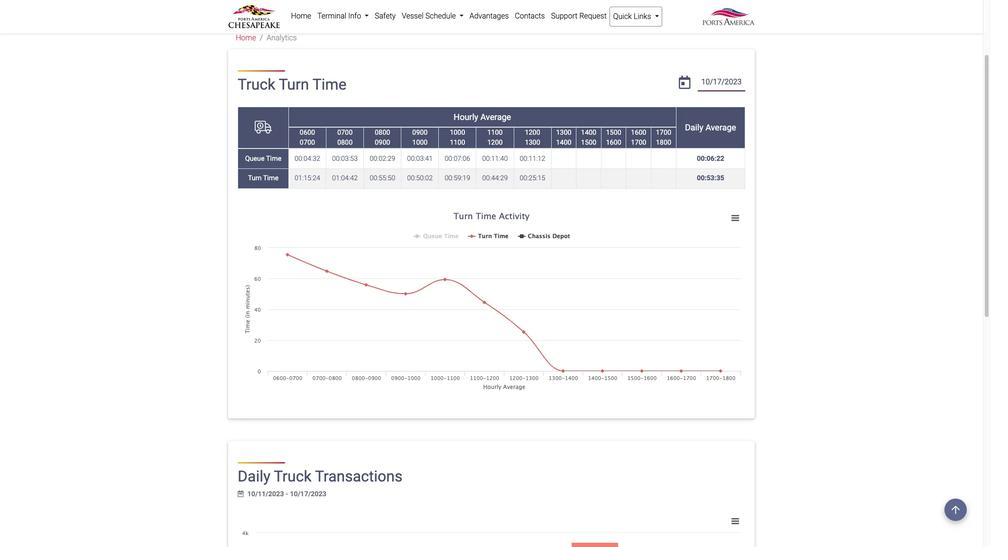 Task type: locate. For each thing, give the bounding box(es) containing it.
00:06:22
[[697, 155, 725, 163]]

1 horizontal spatial 1600
[[632, 129, 647, 137]]

1700
[[656, 129, 672, 137], [632, 139, 647, 147]]

0 horizontal spatial 0700
[[300, 139, 315, 147]]

turn time
[[248, 174, 279, 182]]

1 vertical spatial 0700
[[300, 139, 315, 147]]

daily inside hourly average daily average
[[686, 123, 704, 133]]

1000 down hourly at the top left of page
[[450, 129, 466, 137]]

0700 up 00:03:53
[[338, 129, 353, 137]]

1 horizontal spatial 0700
[[338, 129, 353, 137]]

time
[[313, 76, 347, 94], [266, 155, 282, 163], [263, 174, 279, 182]]

10/11/2023
[[248, 490, 284, 499]]

1 vertical spatial average
[[706, 123, 737, 133]]

0 horizontal spatial 0900
[[375, 139, 390, 147]]

contacts
[[515, 11, 545, 20]]

0 vertical spatial daily
[[686, 123, 704, 133]]

safety
[[375, 11, 396, 20]]

1600 left the 1600 1700
[[607, 139, 622, 147]]

0 vertical spatial 0900
[[413, 129, 428, 137]]

home
[[291, 11, 312, 20], [236, 33, 256, 42]]

0700 down 0600
[[300, 139, 315, 147]]

0 vertical spatial 1000
[[450, 129, 466, 137]]

average up 1100 1200 in the top of the page
[[481, 112, 512, 122]]

0 vertical spatial 1500
[[607, 129, 622, 137]]

0800 up 00:02:29
[[375, 129, 390, 137]]

1000 1100
[[450, 129, 466, 147]]

0 vertical spatial average
[[481, 112, 512, 122]]

time for 00:04:32
[[266, 155, 282, 163]]

1 horizontal spatial 1700
[[656, 129, 672, 137]]

1500 right 1400 1500
[[607, 129, 622, 137]]

1700 up 1800
[[656, 129, 672, 137]]

0 vertical spatial 0800
[[375, 129, 390, 137]]

0 vertical spatial 1700
[[656, 129, 672, 137]]

truck turn time
[[238, 76, 347, 94]]

home for home link to the right
[[291, 11, 312, 20]]

terminal info
[[318, 11, 363, 20]]

0800 up 00:03:53
[[338, 139, 353, 147]]

1 vertical spatial 1000
[[413, 139, 428, 147]]

1 vertical spatial time
[[266, 155, 282, 163]]

1100 1200
[[488, 129, 503, 147]]

1 vertical spatial home
[[236, 33, 256, 42]]

0900
[[413, 129, 428, 137], [375, 139, 390, 147]]

1300 up 00:11:12
[[525, 139, 541, 147]]

average up 00:06:22
[[706, 123, 737, 133]]

1 vertical spatial 1600
[[607, 139, 622, 147]]

1 vertical spatial home link
[[236, 33, 256, 42]]

01:15:24
[[295, 174, 320, 182]]

1700 left 1800
[[632, 139, 647, 147]]

0800
[[375, 129, 390, 137], [338, 139, 353, 147]]

1 horizontal spatial 0900
[[413, 129, 428, 137]]

0 horizontal spatial home link
[[236, 33, 256, 42]]

1 vertical spatial daily
[[238, 467, 271, 485]]

1 horizontal spatial home
[[291, 11, 312, 20]]

0600 0700
[[300, 129, 315, 147]]

vessel
[[402, 11, 424, 20]]

average
[[481, 112, 512, 122], [706, 123, 737, 133]]

0 vertical spatial 1200
[[525, 129, 541, 137]]

1000 up 00:03:41
[[413, 139, 428, 147]]

home up analytics
[[291, 11, 312, 20]]

0 horizontal spatial home
[[236, 33, 256, 42]]

1500 1600
[[607, 129, 622, 147]]

1 horizontal spatial daily
[[686, 123, 704, 133]]

1 horizontal spatial 1100
[[488, 129, 503, 137]]

1 horizontal spatial 1500
[[607, 129, 622, 137]]

1100
[[488, 129, 503, 137], [450, 139, 466, 147]]

00:03:41
[[407, 155, 433, 163]]

0 vertical spatial 1400
[[582, 129, 597, 137]]

00:11:12
[[520, 155, 546, 163]]

0 vertical spatial truck
[[238, 76, 276, 94]]

1 vertical spatial turn
[[248, 174, 262, 182]]

1 vertical spatial 1300
[[525, 139, 541, 147]]

1600 right 1500 1600
[[632, 129, 647, 137]]

1400
[[582, 129, 597, 137], [557, 139, 572, 147]]

0 horizontal spatial 1700
[[632, 139, 647, 147]]

1 vertical spatial 0800
[[338, 139, 353, 147]]

None text field
[[698, 74, 746, 91]]

1500 down hourly average daily average
[[582, 139, 597, 147]]

1 vertical spatial 1500
[[582, 139, 597, 147]]

0 horizontal spatial daily
[[238, 467, 271, 485]]

home link
[[288, 7, 315, 26], [236, 33, 256, 42]]

1200 up 00:11:40
[[488, 139, 503, 147]]

0900 up 00:03:41
[[413, 129, 428, 137]]

terminal
[[318, 11, 347, 20]]

1300
[[557, 129, 572, 137], [525, 139, 541, 147]]

daily
[[686, 123, 704, 133], [238, 467, 271, 485]]

1 vertical spatial 1100
[[450, 139, 466, 147]]

0 vertical spatial turn
[[279, 76, 309, 94]]

contacts link
[[512, 7, 548, 26]]

daily truck transactions
[[238, 467, 403, 485]]

truck
[[238, 76, 276, 94], [274, 467, 312, 485]]

00:53:35
[[697, 174, 725, 182]]

00:03:53
[[332, 155, 358, 163]]

calendar week image
[[238, 491, 244, 498]]

schedule
[[426, 11, 456, 20]]

1400 1500
[[582, 129, 597, 147]]

1200
[[525, 129, 541, 137], [488, 139, 503, 147]]

1700 1800
[[656, 129, 672, 147]]

1500
[[607, 129, 622, 137], [582, 139, 597, 147]]

home link up analytics
[[288, 7, 315, 26]]

1400 left 1400 1500
[[557, 139, 572, 147]]

1400 left 1500 1600
[[582, 129, 597, 137]]

request
[[580, 11, 607, 20]]

advantages link
[[467, 7, 512, 26]]

1000
[[450, 129, 466, 137], [413, 139, 428, 147]]

info
[[348, 11, 361, 20]]

0700
[[338, 129, 353, 137], [300, 139, 315, 147]]

1 vertical spatial 1400
[[557, 139, 572, 147]]

home left analytics
[[236, 33, 256, 42]]

1200 1300
[[525, 129, 541, 147]]

queue time
[[245, 155, 282, 163]]

1 horizontal spatial average
[[706, 123, 737, 133]]

1100 up 00:07:06
[[450, 139, 466, 147]]

0 vertical spatial home
[[291, 11, 312, 20]]

quick links link
[[610, 7, 663, 27]]

1 horizontal spatial 0800
[[375, 129, 390, 137]]

1100 up 00:11:40
[[488, 129, 503, 137]]

0 horizontal spatial 1300
[[525, 139, 541, 147]]

1 horizontal spatial 1000
[[450, 129, 466, 137]]

daily right "1700 1800"
[[686, 123, 704, 133]]

1600 1700
[[632, 129, 647, 147]]

0900 up 00:02:29
[[375, 139, 390, 147]]

1 vertical spatial 1200
[[488, 139, 503, 147]]

0 horizontal spatial turn
[[248, 174, 262, 182]]

home link left analytics
[[236, 33, 256, 42]]

00:02:29
[[370, 155, 396, 163]]

2 vertical spatial time
[[263, 174, 279, 182]]

01:04:42
[[332, 174, 358, 182]]

turn
[[279, 76, 309, 94], [248, 174, 262, 182]]

1 horizontal spatial 1200
[[525, 129, 541, 137]]

0 vertical spatial 1600
[[632, 129, 647, 137]]

0600
[[300, 129, 315, 137]]

1600
[[632, 129, 647, 137], [607, 139, 622, 147]]

1200 up 00:11:12
[[525, 129, 541, 137]]

1300 left 1400 1500
[[557, 129, 572, 137]]

1 horizontal spatial 1300
[[557, 129, 572, 137]]

daily up 10/11/2023
[[238, 467, 271, 485]]

0 vertical spatial home link
[[288, 7, 315, 26]]

0 horizontal spatial average
[[481, 112, 512, 122]]

00:04:32
[[295, 155, 320, 163]]

00:50:02
[[407, 174, 433, 182]]

1 horizontal spatial home link
[[288, 7, 315, 26]]



Task type: describe. For each thing, give the bounding box(es) containing it.
0 vertical spatial 1300
[[557, 129, 572, 137]]

vessel schedule link
[[399, 7, 467, 26]]

00:11:40
[[483, 155, 508, 163]]

0 vertical spatial 1100
[[488, 129, 503, 137]]

transactions
[[315, 467, 403, 485]]

00:25:15
[[520, 174, 546, 182]]

0 vertical spatial time
[[313, 76, 347, 94]]

quick
[[614, 12, 632, 21]]

0 horizontal spatial 1100
[[450, 139, 466, 147]]

analytics
[[267, 33, 297, 42]]

1300 1400
[[557, 129, 572, 147]]

support request link
[[548, 7, 610, 26]]

hourly average daily average
[[454, 112, 737, 133]]

1 vertical spatial truck
[[274, 467, 312, 485]]

1800
[[656, 139, 672, 147]]

1 vertical spatial 0900
[[375, 139, 390, 147]]

calendar day image
[[679, 76, 691, 89]]

vessel schedule
[[402, 11, 458, 20]]

1 horizontal spatial turn
[[279, 76, 309, 94]]

0 horizontal spatial 1400
[[557, 139, 572, 147]]

hourly
[[454, 112, 479, 122]]

queue
[[245, 155, 265, 163]]

time for 01:15:24
[[263, 174, 279, 182]]

0700 0800
[[338, 129, 353, 147]]

00:44:29
[[483, 174, 508, 182]]

00:07:06
[[445, 155, 471, 163]]

-
[[286, 490, 288, 499]]

advantages
[[470, 11, 509, 20]]

0 vertical spatial 0700
[[338, 129, 353, 137]]

0 horizontal spatial 1600
[[607, 139, 622, 147]]

0 horizontal spatial 0800
[[338, 139, 353, 147]]

0800 0900
[[375, 129, 390, 147]]

00:59:19
[[445, 174, 471, 182]]

1 vertical spatial 1700
[[632, 139, 647, 147]]

support request
[[551, 11, 607, 20]]

1 horizontal spatial 1400
[[582, 129, 597, 137]]

10/11/2023 - 10/17/2023
[[248, 490, 327, 499]]

10/17/2023
[[290, 490, 327, 499]]

0 horizontal spatial 1200
[[488, 139, 503, 147]]

0900 1000
[[413, 129, 428, 147]]

safety link
[[372, 7, 399, 26]]

0 horizontal spatial 1000
[[413, 139, 428, 147]]

terminal info link
[[315, 7, 372, 26]]

support
[[551, 11, 578, 20]]

0 horizontal spatial 1500
[[582, 139, 597, 147]]

quick links
[[614, 12, 653, 21]]

links
[[634, 12, 652, 21]]

home for bottom home link
[[236, 33, 256, 42]]

00:55:50
[[370, 174, 396, 182]]

go to top image
[[945, 499, 968, 521]]



Task type: vqa. For each thing, say whether or not it's contained in the screenshot.
1600
yes



